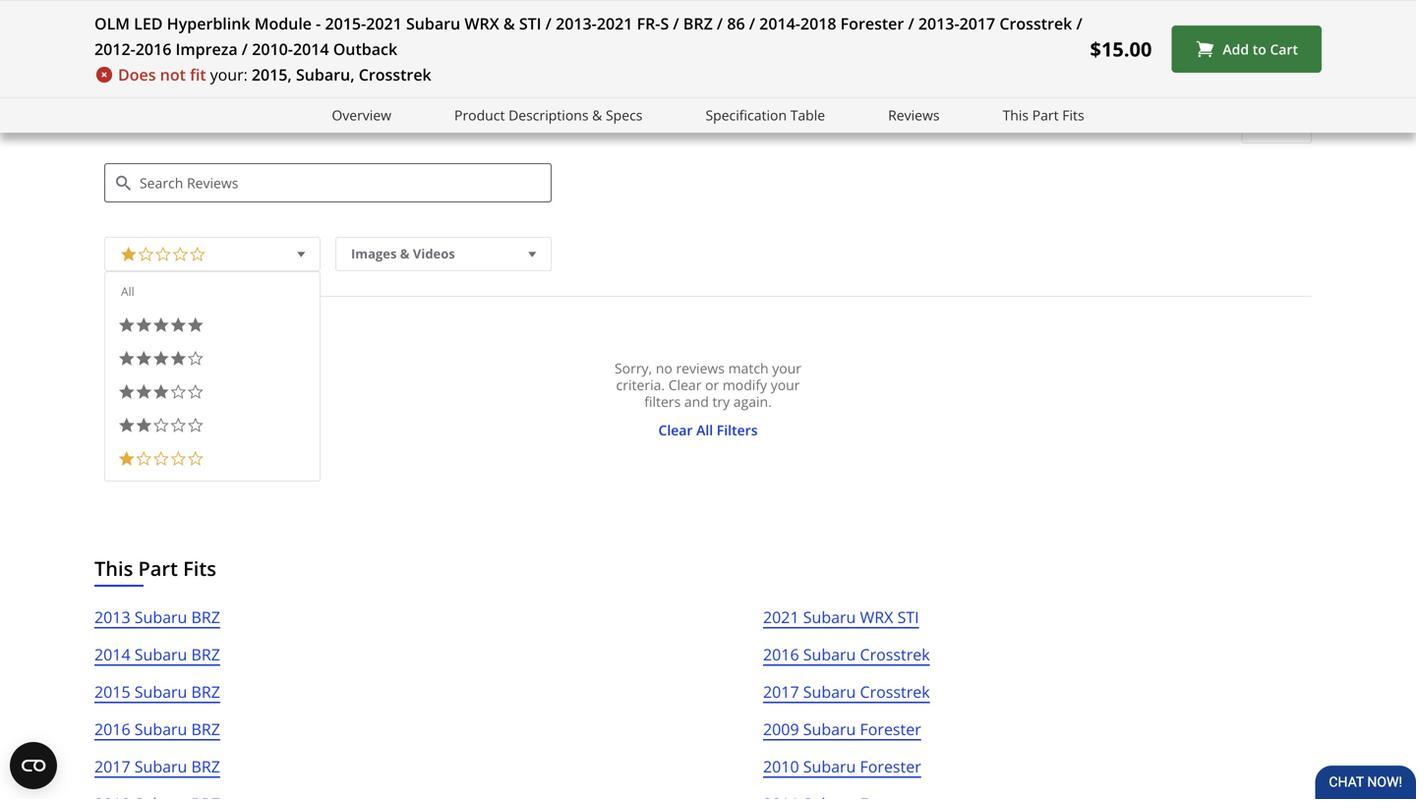 Task type: describe. For each thing, give the bounding box(es) containing it.
your right match at the top right of page
[[772, 359, 802, 378]]

0 reviews
[[104, 319, 179, 340]]

rating element
[[104, 237, 321, 482]]

brz for 2017 subaru brz
[[191, 757, 220, 778]]

product descriptions & specs link
[[454, 104, 643, 127]]

fit
[[190, 64, 206, 85]]

brz for 2014 subaru brz
[[191, 645, 220, 666]]

your:
[[210, 64, 248, 85]]

criteria.
[[616, 376, 665, 395]]

2014-
[[760, 13, 801, 34]]

down triangle image
[[293, 244, 310, 264]]

2016 for 2016 subaru crosstrek
[[763, 645, 799, 666]]

your right modify
[[771, 376, 800, 395]]

sti inside olm led hyperblink module - 2015-2021 subaru wrx & sti / 2013-2021 fr-s / brz / 86 / 2014-2018 forester / 2013-2017 crosstrek / 2012-2016 impreza / 2010-2014 outback
[[519, 13, 542, 34]]

cart
[[1270, 40, 1298, 58]]

86
[[727, 13, 745, 34]]

2016 subaru crosstrek link
[[763, 643, 930, 680]]

does not fit your: 2015, subaru, crosstrek
[[118, 64, 432, 85]]

1 horizontal spatial this part fits
[[1003, 106, 1085, 124]]

2017 subaru crosstrek
[[763, 682, 930, 703]]

overview link
[[332, 104, 392, 127]]

led
[[134, 13, 163, 34]]

specification table link
[[706, 104, 825, 127]]

2010-
[[252, 38, 293, 60]]

2013 subaru brz link
[[94, 605, 220, 643]]

add to cart
[[1223, 40, 1298, 58]]

2009 subaru forester link
[[763, 717, 921, 755]]

does
[[118, 64, 156, 85]]

no
[[656, 359, 673, 378]]

2016 for 2016 subaru brz
[[94, 719, 130, 740]]

olm led hyperblink module - 2015-2021 subaru wrx & sti / 2013-2021 fr-s / brz / 86 / 2014-2018 forester / 2013-2017 crosstrek / 2012-2016 impreza / 2010-2014 outback
[[94, 13, 1083, 60]]

0
[[104, 319, 113, 340]]

s
[[660, 13, 669, 34]]

images & videos element
[[335, 237, 552, 272]]

wrx inside olm led hyperblink module - 2015-2021 subaru wrx & sti / 2013-2021 fr-s / brz / 86 / 2014-2018 forester / 2013-2017 crosstrek / 2012-2016 impreza / 2010-2014 outback
[[465, 13, 499, 34]]

outback
[[333, 38, 398, 60]]

subaru for 2010 subaru forester
[[803, 757, 856, 778]]

modify
[[723, 376, 767, 395]]

1 vertical spatial this
[[94, 556, 133, 583]]

try
[[713, 393, 730, 411]]

or
[[705, 376, 719, 395]]

magnifying glass image
[[116, 176, 131, 191]]

Rating Filter field
[[104, 237, 321, 272]]

again.
[[734, 393, 772, 411]]

product
[[454, 106, 505, 124]]

Images & Videos Filter field
[[335, 237, 552, 272]]

2013 subaru brz
[[94, 607, 220, 628]]

videos
[[413, 245, 455, 263]]

0 horizontal spatial this part fits
[[94, 556, 216, 583]]

forester inside olm led hyperblink module - 2015-2021 subaru wrx & sti / 2013-2021 fr-s / brz / 86 / 2014-2018 forester / 2013-2017 crosstrek / 2012-2016 impreza / 2010-2014 outback
[[841, 13, 904, 34]]

not
[[160, 64, 186, 85]]

clear all button
[[1242, 113, 1312, 144]]

clear all filters link
[[652, 421, 765, 440]]

1 vertical spatial fits
[[183, 556, 216, 583]]

specs
[[606, 106, 643, 124]]

filters
[[645, 393, 681, 411]]

& inside images & videos filter field
[[400, 245, 410, 263]]

2015 subaru brz
[[94, 682, 220, 703]]

0 vertical spatial part
[[1033, 106, 1059, 124]]

specification
[[706, 106, 787, 124]]

overview
[[332, 106, 392, 124]]

2017 subaru crosstrek link
[[763, 680, 930, 717]]

open widget image
[[10, 743, 57, 790]]

subaru for 2013 subaru brz
[[135, 607, 187, 628]]

1 vertical spatial clear
[[669, 376, 702, 395]]

match
[[728, 359, 769, 378]]

2021 subaru wrx sti link
[[763, 605, 919, 643]]

product descriptions & specs
[[454, 106, 643, 124]]

images & videos
[[351, 245, 455, 263]]

2010
[[763, 757, 799, 778]]

reviews
[[104, 57, 163, 76]]

$15.00
[[1090, 35, 1152, 62]]

reviews
[[676, 359, 725, 378]]

table
[[791, 106, 825, 124]]

subaru for 2017 subaru brz
[[135, 757, 187, 778]]

down triangle image
[[524, 244, 541, 264]]

2016 inside olm led hyperblink module - 2015-2021 subaru wrx & sti / 2013-2021 fr-s / brz / 86 / 2014-2018 forester / 2013-2017 crosstrek / 2012-2016 impreza / 2010-2014 outback
[[135, 38, 171, 60]]

all link
[[121, 284, 134, 300]]

star image inside rating filter "field"
[[120, 243, 137, 263]]

2017 for brz
[[94, 757, 130, 778]]

to
[[1253, 40, 1267, 58]]

2016 subaru brz link
[[94, 717, 220, 755]]

1 horizontal spatial sti
[[898, 607, 919, 628]]

2012-
[[94, 38, 135, 60]]

and
[[685, 393, 709, 411]]

2015,
[[252, 64, 292, 85]]

1 horizontal spatial wrx
[[860, 607, 894, 628]]

2 vertical spatial clear
[[659, 421, 693, 440]]

add to cart button
[[1172, 26, 1322, 73]]



Task type: locate. For each thing, give the bounding box(es) containing it.
2017 inside the 2017 subaru crosstrek link
[[763, 682, 799, 703]]

1 horizontal spatial 2013-
[[919, 13, 960, 34]]

0 vertical spatial 2017
[[960, 13, 996, 34]]

1 vertical spatial forester
[[860, 719, 921, 740]]

0 horizontal spatial fits
[[183, 556, 216, 583]]

clear inside 'button'
[[1253, 120, 1283, 136]]

filters
[[717, 421, 758, 440]]

2016 subaru crosstrek
[[763, 645, 930, 666]]

add
[[1223, 40, 1249, 58]]

0 horizontal spatial all
[[121, 284, 134, 300]]

2017 inside '2017 subaru brz' link
[[94, 757, 130, 778]]

2 vertical spatial 2017
[[94, 757, 130, 778]]

0 horizontal spatial 2016
[[94, 719, 130, 740]]

2009
[[763, 719, 799, 740]]

2014 subaru brz
[[94, 645, 220, 666]]

sti up the 2016 subaru crosstrek
[[898, 607, 919, 628]]

impreza
[[176, 38, 238, 60]]

0 horizontal spatial 2021
[[366, 13, 402, 34]]

subaru inside "2014 subaru brz" link
[[135, 645, 187, 666]]

&
[[503, 13, 515, 34], [592, 106, 602, 124], [400, 245, 410, 263]]

& inside olm led hyperblink module - 2015-2021 subaru wrx & sti / 2013-2021 fr-s / brz / 86 / 2014-2018 forester / 2013-2017 crosstrek / 2012-2016 impreza / 2010-2014 outback
[[503, 13, 515, 34]]

wrx up product
[[465, 13, 499, 34]]

1 vertical spatial sti
[[898, 607, 919, 628]]

2013-
[[556, 13, 597, 34], [919, 13, 960, 34]]

0 horizontal spatial part
[[138, 556, 178, 583]]

2 2013- from the left
[[919, 13, 960, 34]]

subaru down 2021 subaru wrx sti link
[[803, 645, 856, 666]]

1 horizontal spatial 2014
[[293, 38, 329, 60]]

2 horizontal spatial 2016
[[763, 645, 799, 666]]

images
[[351, 245, 397, 263]]

crosstrek up this part fits link at the right top
[[1000, 13, 1073, 34]]

wrx
[[465, 13, 499, 34], [860, 607, 894, 628]]

1 vertical spatial this part fits
[[94, 556, 216, 583]]

& left "specs"
[[592, 106, 602, 124]]

2021 down 4.5 star rating element
[[597, 13, 633, 34]]

0 vertical spatial 2016
[[135, 38, 171, 60]]

1 horizontal spatial this
[[1003, 106, 1029, 124]]

all inside list box
[[121, 284, 134, 300]]

reviews for 0 reviews
[[117, 319, 179, 340]]

0 vertical spatial forester
[[841, 13, 904, 34]]

sti
[[519, 13, 542, 34], [898, 607, 919, 628]]

specification table
[[706, 106, 825, 124]]

filter reviews heading
[[104, 110, 1312, 149]]

0 vertical spatial this part fits
[[1003, 106, 1085, 124]]

subaru inside '2017 subaru brz' link
[[135, 757, 187, 778]]

2021 up outback
[[366, 13, 402, 34]]

1 horizontal spatial 2016
[[135, 38, 171, 60]]

subaru inside 2010 subaru forester link
[[803, 757, 856, 778]]

crosstrek down outback
[[359, 64, 432, 85]]

1 vertical spatial wrx
[[860, 607, 894, 628]]

forester
[[841, 13, 904, 34], [860, 719, 921, 740], [860, 757, 921, 778]]

brz for 2013 subaru brz
[[191, 607, 220, 628]]

subaru for 2016 subaru brz
[[135, 719, 187, 740]]

1 2013- from the left
[[556, 13, 597, 34]]

2 vertical spatial &
[[400, 245, 410, 263]]

this
[[1003, 106, 1029, 124], [94, 556, 133, 583]]

clear down add to cart
[[1253, 120, 1283, 136]]

all inside 'button'
[[1286, 120, 1300, 136]]

all list box
[[104, 272, 321, 482]]

subaru down 2015 subaru brz link
[[135, 719, 187, 740]]

2021 up the 2016 subaru crosstrek
[[763, 607, 799, 628]]

your
[[772, 359, 802, 378], [771, 376, 800, 395]]

2017 inside olm led hyperblink module - 2015-2021 subaru wrx & sti / 2013-2021 fr-s / brz / 86 / 2014-2018 forester / 2013-2017 crosstrek / 2012-2016 impreza / 2010-2014 outback
[[960, 13, 996, 34]]

subaru inside olm led hyperblink module - 2015-2021 subaru wrx & sti / 2013-2021 fr-s / brz / 86 / 2014-2018 forester / 2013-2017 crosstrek / 2012-2016 impreza / 2010-2014 outback
[[406, 13, 461, 34]]

& left 'videos'
[[400, 245, 410, 263]]

2 vertical spatial all
[[697, 421, 713, 440]]

0 vertical spatial this
[[1003, 106, 1029, 124]]

empty star image
[[137, 243, 154, 263], [154, 243, 172, 263], [172, 243, 189, 263], [187, 350, 204, 368], [170, 384, 187, 401], [135, 451, 152, 468], [152, 451, 170, 468], [170, 451, 187, 468]]

forester down 2009 subaru forester link
[[860, 757, 921, 778]]

subaru for 2017 subaru crosstrek
[[803, 682, 856, 703]]

olm
[[94, 13, 130, 34]]

0 horizontal spatial wrx
[[465, 13, 499, 34]]

brz for 2015 subaru brz
[[191, 682, 220, 703]]

empty star image
[[189, 243, 206, 263], [187, 384, 204, 401], [152, 417, 170, 435], [170, 417, 187, 435], [187, 417, 204, 435], [187, 451, 204, 468]]

subaru down 2009 subaru forester link
[[803, 757, 856, 778]]

forester for 2009 subaru forester
[[860, 719, 921, 740]]

module
[[254, 13, 312, 34]]

subaru down 2016 subaru brz link
[[135, 757, 187, 778]]

clear left or
[[669, 376, 702, 395]]

2015-
[[325, 13, 366, 34]]

sti up product descriptions & specs
[[519, 13, 542, 34]]

subaru inside 2021 subaru wrx sti link
[[803, 607, 856, 628]]

0 vertical spatial all
[[1286, 120, 1300, 136]]

filter
[[104, 110, 144, 132]]

subaru,
[[296, 64, 355, 85]]

subaru
[[406, 13, 461, 34], [135, 607, 187, 628], [803, 607, 856, 628], [135, 645, 187, 666], [803, 645, 856, 666], [135, 682, 187, 703], [803, 682, 856, 703], [135, 719, 187, 740], [803, 719, 856, 740], [135, 757, 187, 778], [803, 757, 856, 778]]

clear down filters
[[659, 421, 693, 440]]

0 vertical spatial fits
[[1063, 106, 1085, 124]]

questions
[[181, 57, 257, 76]]

2016 subaru brz
[[94, 719, 220, 740]]

fits
[[1063, 106, 1085, 124], [183, 556, 216, 583]]

crosstrek inside olm led hyperblink module - 2015-2021 subaru wrx & sti / 2013-2021 fr-s / brz / 86 / 2014-2018 forester / 2013-2017 crosstrek / 2012-2016 impreza / 2010-2014 outback
[[1000, 13, 1073, 34]]

2017 subaru brz link
[[94, 755, 220, 792]]

subaru down 2013 subaru brz link
[[135, 645, 187, 666]]

0 horizontal spatial 2013-
[[556, 13, 597, 34]]

clear all
[[1253, 120, 1300, 136]]

reviews inside heading
[[148, 110, 209, 132]]

brz for 2016 subaru brz
[[191, 719, 220, 740]]

subaru down the 2017 subaru crosstrek link
[[803, 719, 856, 740]]

1 vertical spatial &
[[592, 106, 602, 124]]

star image
[[120, 243, 137, 263], [118, 317, 135, 334], [152, 317, 170, 334], [170, 317, 187, 334], [187, 317, 204, 334], [118, 350, 135, 368], [135, 350, 152, 368], [152, 350, 170, 368], [170, 350, 187, 368], [135, 384, 152, 401], [118, 417, 135, 435]]

hyperblink
[[167, 13, 250, 34]]

2013- down 4.5 star rating element
[[556, 13, 597, 34]]

2 vertical spatial forester
[[860, 757, 921, 778]]

1 vertical spatial part
[[138, 556, 178, 583]]

0 horizontal spatial 2014
[[94, 645, 130, 666]]

0 horizontal spatial 2017
[[94, 757, 130, 778]]

2 horizontal spatial 2021
[[763, 607, 799, 628]]

2015 subaru brz link
[[94, 680, 220, 717]]

0 horizontal spatial this
[[94, 556, 133, 583]]

0 vertical spatial 2014
[[293, 38, 329, 60]]

reviews for filter reviews
[[148, 110, 209, 132]]

2014
[[293, 38, 329, 60], [94, 645, 130, 666]]

1 vertical spatial all
[[121, 284, 134, 300]]

subaru inside 2009 subaru forester link
[[803, 719, 856, 740]]

0 horizontal spatial &
[[400, 245, 410, 263]]

crosstrek down 2016 subaru crosstrek link
[[860, 682, 930, 703]]

star image
[[135, 317, 152, 334], [118, 384, 135, 401], [152, 384, 170, 401], [135, 417, 152, 435], [118, 451, 135, 468]]

all
[[1286, 120, 1300, 136], [121, 284, 134, 300], [697, 421, 713, 440]]

& inside product descriptions & specs link
[[592, 106, 602, 124]]

1 vertical spatial 2014
[[94, 645, 130, 666]]

all inside sorry, no reviews match your criteria. clear or modify your filters and try again. clear all filters
[[697, 421, 713, 440]]

forester down the 2017 subaru crosstrek link
[[860, 719, 921, 740]]

1 horizontal spatial part
[[1033, 106, 1059, 124]]

sorry,
[[615, 359, 652, 378]]

clear
[[1253, 120, 1283, 136], [669, 376, 702, 395], [659, 421, 693, 440]]

brz up 2014 subaru brz at the left
[[191, 607, 220, 628]]

all up 0 reviews at top
[[121, 284, 134, 300]]

4.5 star rating element
[[576, 0, 635, 4]]

subaru inside the 2017 subaru crosstrek link
[[803, 682, 856, 703]]

2013
[[94, 607, 130, 628]]

2015
[[94, 682, 130, 703]]

reviews link
[[888, 104, 940, 127]]

subaru for 2014 subaru brz
[[135, 645, 187, 666]]

brz down "2014 subaru brz" link
[[191, 682, 220, 703]]

this part fits link
[[1003, 104, 1085, 127]]

tab list
[[104, 57, 275, 88]]

subaru down "2014 subaru brz" link
[[135, 682, 187, 703]]

2 horizontal spatial all
[[1286, 120, 1300, 136]]

2010 subaru forester link
[[763, 755, 921, 792]]

-
[[316, 13, 321, 34]]

2021 subaru wrx sti
[[763, 607, 919, 628]]

2018
[[801, 13, 837, 34]]

subaru up the 2016 subaru crosstrek
[[803, 607, 856, 628]]

subaru inside 2016 subaru crosstrek link
[[803, 645, 856, 666]]

1 horizontal spatial 2021
[[597, 13, 633, 34]]

subaru for 2009 subaru forester
[[803, 719, 856, 740]]

subaru inside 2013 subaru brz link
[[135, 607, 187, 628]]

forester right 2018
[[841, 13, 904, 34]]

& up product
[[503, 13, 515, 34]]

1 horizontal spatial all
[[697, 421, 713, 440]]

2014 subaru brz link
[[94, 643, 220, 680]]

2017 for crosstrek
[[763, 682, 799, 703]]

subaru inside 2016 subaru brz link
[[135, 719, 187, 740]]

subaru right 2015-
[[406, 13, 461, 34]]

tab list containing reviews
[[104, 57, 275, 88]]

2016 down led
[[135, 38, 171, 60]]

subaru for 2015 subaru brz
[[135, 682, 187, 703]]

reviews
[[888, 106, 940, 124], [148, 110, 209, 132], [117, 319, 179, 340]]

1 horizontal spatial fits
[[1063, 106, 1085, 124]]

1 vertical spatial 2016
[[763, 645, 799, 666]]

wrx up the 2016 subaru crosstrek
[[860, 607, 894, 628]]

0 vertical spatial clear
[[1253, 120, 1283, 136]]

2013- up reviews link
[[919, 13, 960, 34]]

subaru for 2021 subaru wrx sti
[[803, 607, 856, 628]]

2 horizontal spatial &
[[592, 106, 602, 124]]

crosstrek
[[1000, 13, 1073, 34], [359, 64, 432, 85], [860, 645, 930, 666], [860, 682, 930, 703]]

crosstrek up 2017 subaru crosstrek
[[860, 645, 930, 666]]

2014 inside olm led hyperblink module - 2015-2021 subaru wrx & sti / 2013-2021 fr-s / brz / 86 / 2014-2018 forester / 2013-2017 crosstrek / 2012-2016 impreza / 2010-2014 outback
[[293, 38, 329, 60]]

/
[[546, 13, 552, 34], [673, 13, 679, 34], [717, 13, 723, 34], [749, 13, 755, 34], [908, 13, 915, 34], [1077, 13, 1083, 34], [242, 38, 248, 60]]

1 horizontal spatial 2017
[[763, 682, 799, 703]]

brz right s
[[683, 13, 713, 34]]

brz down 2016 subaru brz link
[[191, 757, 220, 778]]

2017
[[960, 13, 996, 34], [763, 682, 799, 703], [94, 757, 130, 778]]

sorry, no reviews match your criteria. clear or modify your filters and try again. clear all filters
[[615, 359, 802, 440]]

1 vertical spatial 2017
[[763, 682, 799, 703]]

2 vertical spatial 2016
[[94, 719, 130, 740]]

0 horizontal spatial sti
[[519, 13, 542, 34]]

0 vertical spatial wrx
[[465, 13, 499, 34]]

part
[[1033, 106, 1059, 124], [138, 556, 178, 583]]

brz inside olm led hyperblink module - 2015-2021 subaru wrx & sti / 2013-2021 fr-s / brz / 86 / 2014-2018 forester / 2013-2017 crosstrek / 2012-2016 impreza / 2010-2014 outback
[[683, 13, 713, 34]]

brz down 2015 subaru brz link
[[191, 719, 220, 740]]

subaru up 2014 subaru brz at the left
[[135, 607, 187, 628]]

2014 down -
[[293, 38, 329, 60]]

subaru for 2016 subaru crosstrek
[[803, 645, 856, 666]]

brz down 2013 subaru brz link
[[191, 645, 220, 666]]

0 vertical spatial sti
[[519, 13, 542, 34]]

2014 up 2015
[[94, 645, 130, 666]]

2010 subaru forester
[[763, 757, 921, 778]]

2016 down 2021 subaru wrx sti link
[[763, 645, 799, 666]]

2021
[[366, 13, 402, 34], [597, 13, 633, 34], [763, 607, 799, 628]]

descriptions
[[509, 106, 589, 124]]

2016 down 2015
[[94, 719, 130, 740]]

subaru down 2016 subaru crosstrek link
[[803, 682, 856, 703]]

0 vertical spatial &
[[503, 13, 515, 34]]

2009 subaru forester
[[763, 719, 921, 740]]

1 horizontal spatial &
[[503, 13, 515, 34]]

filter reviews
[[104, 110, 209, 132]]

Search Reviews search field
[[104, 164, 552, 203]]

subaru inside 2015 subaru brz link
[[135, 682, 187, 703]]

fr-
[[637, 13, 660, 34]]

all down and
[[697, 421, 713, 440]]

forester for 2010 subaru forester
[[860, 757, 921, 778]]

all down cart
[[1286, 120, 1300, 136]]

brz
[[683, 13, 713, 34], [191, 607, 220, 628], [191, 645, 220, 666], [191, 682, 220, 703], [191, 719, 220, 740], [191, 757, 220, 778]]

2 horizontal spatial 2017
[[960, 13, 996, 34]]

2017 subaru brz
[[94, 757, 220, 778]]



Task type: vqa. For each thing, say whether or not it's contained in the screenshot.
OPEN WIDGET image
yes



